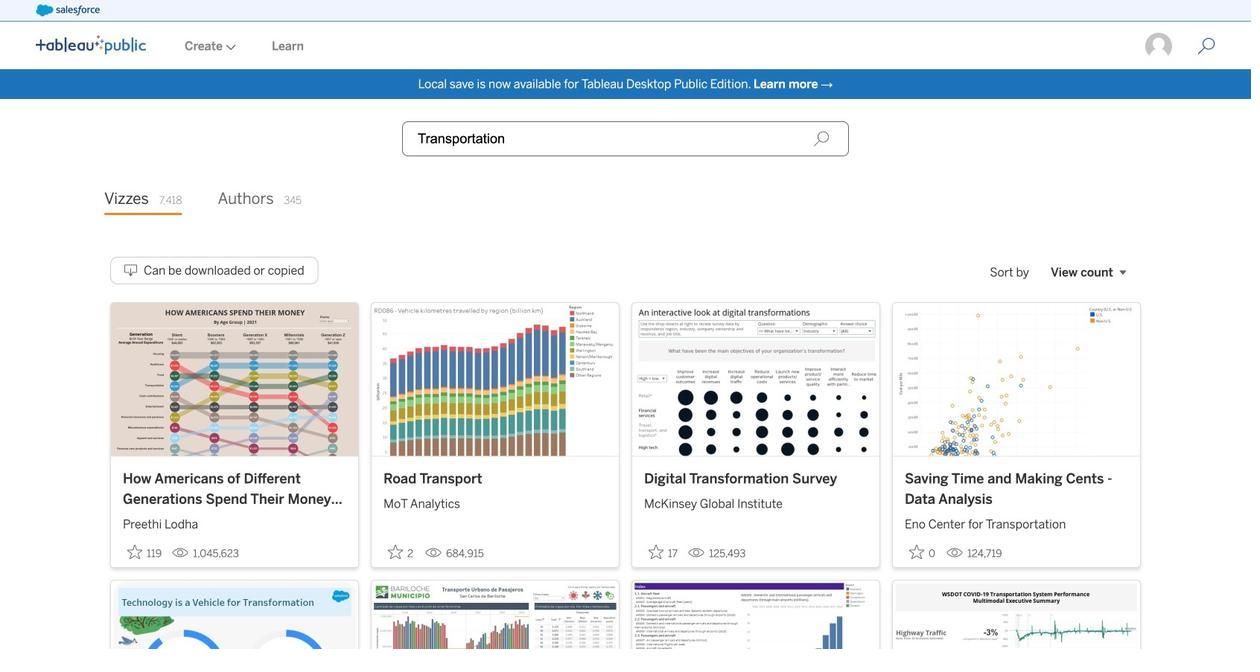 Task type: describe. For each thing, give the bounding box(es) containing it.
add favorite image for fourth workbook thumbnail from right add favorite button
[[127, 545, 142, 560]]

3 workbook thumbnail image from the left
[[633, 303, 880, 457]]

go to search image
[[1180, 37, 1234, 55]]

add favorite button for fourth workbook thumbnail from right
[[123, 541, 166, 565]]

salesforce logo image
[[36, 4, 100, 16]]

add favorite button for 2nd workbook thumbnail from the right
[[645, 541, 683, 565]]

add favorite image for add favorite button for 1st workbook thumbnail from the right
[[910, 545, 925, 560]]

Search input field
[[402, 121, 849, 156]]



Task type: vqa. For each thing, say whether or not it's contained in the screenshot.
second Add Favorite icon from the right
yes



Task type: locate. For each thing, give the bounding box(es) containing it.
4 add favorite button from the left
[[905, 541, 941, 565]]

Add Favorite button
[[123, 541, 166, 565], [384, 541, 419, 565], [645, 541, 683, 565], [905, 541, 941, 565]]

3 add favorite button from the left
[[645, 541, 683, 565]]

2 workbook thumbnail image from the left
[[372, 303, 619, 457]]

add favorite image
[[127, 545, 142, 560], [388, 545, 403, 560], [649, 545, 664, 560], [910, 545, 925, 560]]

logo image
[[36, 35, 146, 54]]

tara.schultz image
[[1144, 31, 1174, 61]]

workbook thumbnail image
[[111, 303, 358, 457], [372, 303, 619, 457], [633, 303, 880, 457], [893, 303, 1141, 457]]

2 add favorite button from the left
[[384, 541, 419, 565]]

2 add favorite image from the left
[[388, 545, 403, 560]]

add favorite button for 2nd workbook thumbnail from left
[[384, 541, 419, 565]]

1 add favorite button from the left
[[123, 541, 166, 565]]

add favorite image for add favorite button corresponding to 2nd workbook thumbnail from left
[[388, 545, 403, 560]]

4 workbook thumbnail image from the left
[[893, 303, 1141, 457]]

search image
[[814, 131, 830, 147]]

1 add favorite image from the left
[[127, 545, 142, 560]]

4 add favorite image from the left
[[910, 545, 925, 560]]

add favorite image for 2nd workbook thumbnail from the right add favorite button
[[649, 545, 664, 560]]

add favorite button for 1st workbook thumbnail from the right
[[905, 541, 941, 565]]

create image
[[223, 44, 236, 50]]

1 workbook thumbnail image from the left
[[111, 303, 358, 457]]

3 add favorite image from the left
[[649, 545, 664, 560]]



